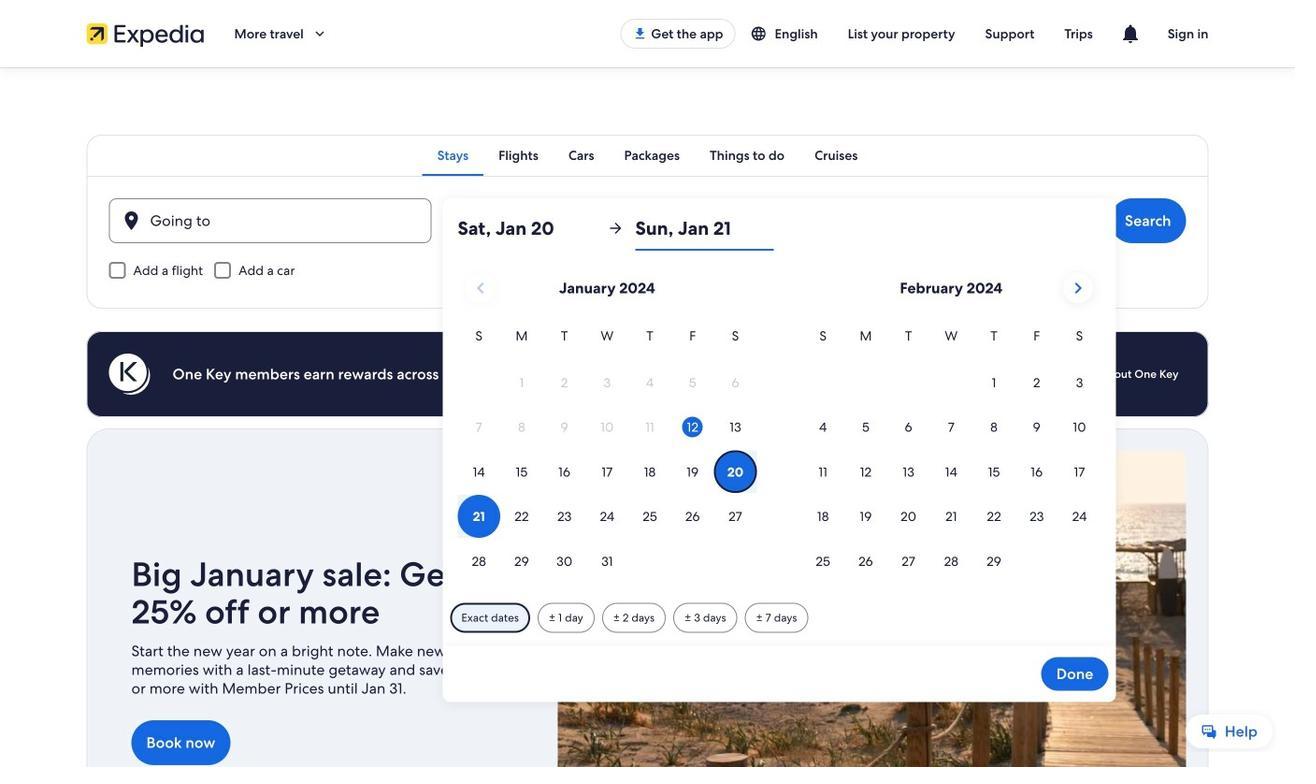Task type: vqa. For each thing, say whether or not it's contained in the screenshot.
Miami Flights image
no



Task type: locate. For each thing, give the bounding box(es) containing it.
expedia logo image
[[87, 21, 204, 47]]

main content
[[0, 67, 1296, 767]]

directional image
[[607, 220, 624, 237]]

communication center icon image
[[1120, 22, 1142, 45]]

tab list
[[87, 135, 1209, 176]]

small image
[[751, 25, 775, 42]]

download the app button image
[[633, 26, 648, 41]]

application
[[458, 266, 1101, 584]]



Task type: describe. For each thing, give the bounding box(es) containing it.
february 2024 element
[[802, 326, 1101, 584]]

previous month image
[[470, 277, 492, 299]]

more travel image
[[311, 25, 328, 42]]

today element
[[683, 417, 703, 437]]

next month image
[[1067, 277, 1090, 299]]

january 2024 element
[[458, 326, 757, 584]]



